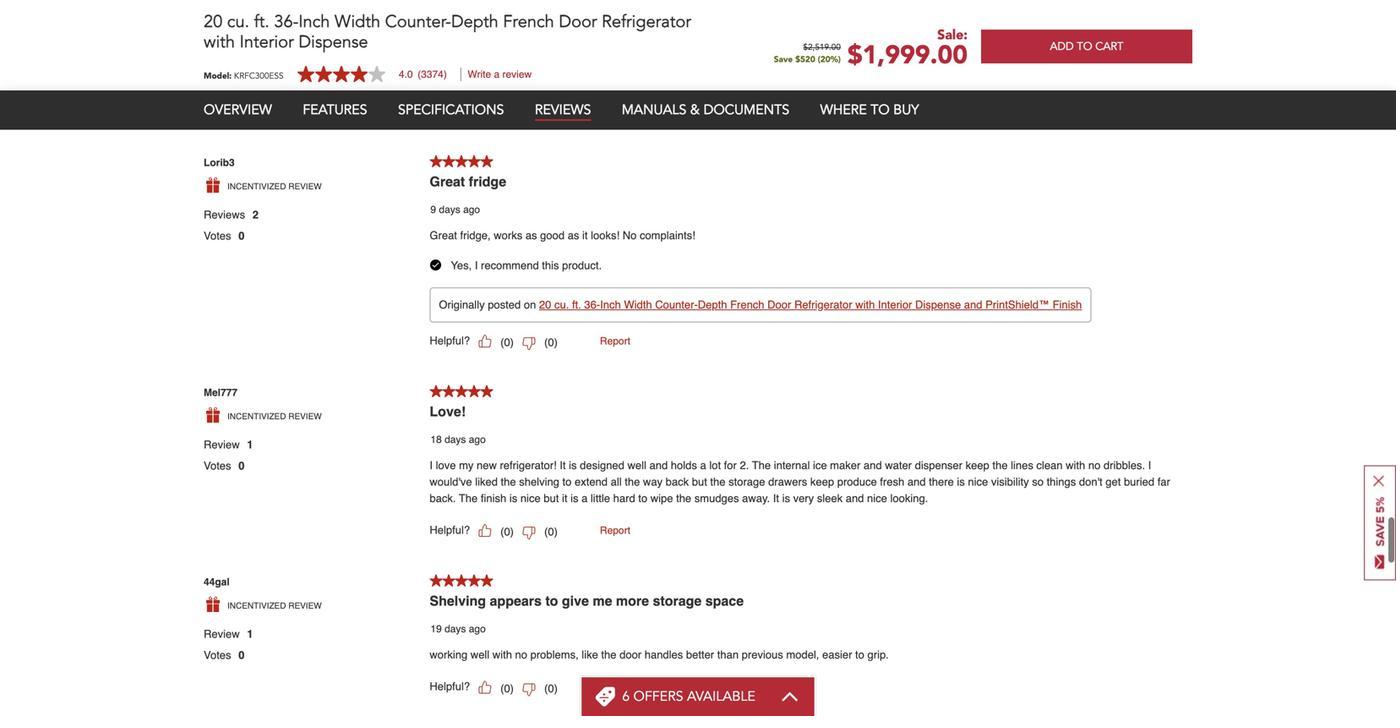 Task type: locate. For each thing, give the bounding box(es) containing it.
0 vertical spatial depth
[[451, 10, 499, 33]]

the down 'back'
[[676, 492, 692, 505]]

1 vertical spatial a
[[700, 459, 707, 472]]

days for shelving appears to give me more storage space
[[445, 623, 466, 635]]

keep right dispenser
[[966, 459, 990, 472]]

but right 'back'
[[692, 476, 707, 488]]

0 horizontal spatial for
[[709, 73, 722, 85]]

0 horizontal spatial as
[[526, 229, 537, 242]]

heading
[[622, 687, 756, 706]]

1 horizontal spatial 36-
[[585, 298, 600, 311]]

it right refrigerator!
[[560, 459, 566, 472]]

ago up the new at bottom left
[[469, 434, 486, 446]]

to left buy
[[871, 101, 890, 119]]

great up 9 days ago
[[430, 174, 465, 189]]

4 content helpfulness group from the top
[[430, 677, 1184, 697]]

ago up fridge,
[[463, 204, 480, 216]]

1 horizontal spatial depth
[[698, 298, 727, 311]]

it right away.
[[773, 492, 779, 505]]

dispense inside 20 cu. ft. 36-inch width counter-depth french door refrigerator with interior dispense
[[299, 30, 368, 54]]

product.
[[562, 259, 602, 272]]

interior inside 20 cu. ft. 36-inch width counter-depth french door refrigerator with interior dispense
[[240, 30, 294, 54]]

one
[[725, 73, 743, 85]]

the up the 'visibility'
[[993, 459, 1008, 472]]

6e2d45c3 5453 4298 8f0d 3720663176c5 image for front
[[522, 107, 536, 121]]

0 horizontal spatial dispense
[[299, 30, 368, 54]]

the right 2. in the bottom right of the page
[[752, 459, 771, 472]]

dispense
[[299, 30, 368, 54], [916, 298, 961, 311]]

counter- up 4.0 (3374)
[[385, 10, 451, 33]]

1 d8c4887f dca8 44a1 801a cfe76c084647 image from the top
[[479, 334, 492, 348]]

maker
[[830, 459, 861, 472]]

is down drawers
[[782, 492, 790, 505]]

it left little
[[562, 492, 568, 505]]

1 horizontal spatial french
[[731, 298, 765, 311]]

report button down "product."
[[600, 331, 631, 351]]

( 0 )
[[544, 106, 558, 119], [501, 336, 514, 349], [544, 336, 558, 349], [501, 526, 514, 538], [544, 526, 558, 538], [501, 682, 514, 695], [544, 682, 558, 695]]

promo tag image
[[595, 686, 616, 707]]

get
[[1106, 476, 1121, 488]]

i left 'am'
[[430, 73, 433, 85]]

is up extend
[[569, 459, 577, 472]]

to right hard
[[639, 492, 648, 505]]

2 6e2d45c3 5453 4298 8f0d 3720663176c5 image from the top
[[522, 526, 536, 540]]

my right the review
[[534, 73, 548, 85]]

6e2d45c3 5453 4298 8f0d 3720663176c5 image down "shelving"
[[522, 526, 536, 540]]

report for love!
[[600, 525, 631, 536]]

1 vertical spatial refrigerator
[[795, 298, 853, 311]]

0 horizontal spatial counter-
[[385, 10, 451, 33]]

clean front
[[430, 17, 501, 33]]

dispense left printshield™
[[916, 298, 961, 311]]

my inside 'i love my new refrigerator! it is designed well and holds a lot for 2.  the internal ice maker and water dispenser keep the lines clean with no dribbles. i would've liked the shelving to extend all the way back but the storage drawers keep produce fresh and there is nice visibility so things don't get buried far back.  the finish is nice but it is a little hard to wipe the smudges away.  it is very sleek and nice looking.'
[[459, 459, 474, 472]]

0 vertical spatial no
[[1089, 459, 1101, 472]]

0 vertical spatial refrigerator
[[602, 10, 691, 33]]

no
[[1089, 459, 1101, 472], [515, 648, 528, 661]]

content helpfulness group for clean front
[[430, 101, 1184, 121]]

1 content helpfulness group from the top
[[430, 101, 1184, 121]]

and up produce at the right of the page
[[864, 459, 882, 472]]

ago for shelving appears to give me more storage space
[[469, 623, 486, 635]]

2 6e2d45c3 5453 4298 8f0d 3720663176c5 image from the top
[[522, 683, 536, 696]]

0 horizontal spatial 20
[[204, 10, 223, 33]]

6e2d45c3 5453 4298 8f0d 3720663176c5 image down on
[[522, 337, 536, 351]]

report button for love!
[[600, 520, 631, 541]]

have
[[617, 73, 641, 85]]

3 report from the top
[[600, 525, 631, 536]]

hard
[[613, 492, 635, 505]]

visibility
[[992, 476, 1029, 488]]

1 vertical spatial it
[[773, 492, 779, 505]]

1 horizontal spatial interior
[[878, 298, 913, 311]]

4 report from the top
[[600, 681, 631, 693]]

ago for love!
[[469, 434, 486, 446]]

nice down fresh
[[867, 492, 888, 505]]

0 horizontal spatial it
[[560, 459, 566, 472]]

refrigerator inside reviews region
[[795, 298, 853, 311]]

report for clean front
[[600, 105, 631, 117]]

this
[[542, 259, 559, 272]]

(
[[501, 106, 504, 119], [544, 106, 548, 119], [501, 336, 504, 349], [544, 336, 548, 349], [501, 526, 504, 538], [544, 526, 548, 538], [501, 682, 504, 695], [544, 682, 548, 695]]

cu. up model: krfc300ess
[[227, 10, 250, 33]]

0 horizontal spatial depth
[[451, 10, 499, 33]]

2 d8c4887f dca8 44a1 801a cfe76c084647 image from the top
[[479, 524, 492, 537]]

36- inside 20 cu. ft. 36-inch width counter-depth french door refrigerator with interior dispense
[[274, 10, 299, 33]]

1 horizontal spatial counter-
[[655, 298, 698, 311]]

love
[[436, 459, 456, 472]]

don't
[[1079, 476, 1103, 488]]

report down hard
[[600, 525, 631, 536]]

well up way on the bottom
[[628, 459, 647, 472]]

36- down "product."
[[585, 298, 600, 311]]

2.
[[740, 459, 749, 472]]

for inside 'i love my new refrigerator! it is designed well and holds a lot for 2.  the internal ice maker and water dispenser keep the lines clean with no dribbles. i would've liked the shelving to extend all the way back but the storage drawers keep produce fresh and there is nice visibility so things don't get buried far back.  the finish is nice but it is a little hard to wipe the smudges away.  it is very sleek and nice looking.'
[[724, 459, 737, 472]]

1 horizontal spatial it
[[773, 492, 779, 505]]

1 vertical spatial days
[[445, 434, 466, 446]]

the down would've
[[459, 492, 478, 505]]

days right 9
[[439, 204, 461, 216]]

0 vertical spatial 6e2d45c3 5453 4298 8f0d 3720663176c5 image
[[522, 337, 536, 351]]

content helpfulness group down 20 cu. ft. 36-inch width counter-depth french door refrigerator with interior dispense and printshield™ finish link at the top of the page
[[430, 331, 1184, 351]]

like
[[582, 648, 598, 661]]

report button down i am very happy with my refrigerator. i have been using it for one month.
[[600, 101, 631, 121]]

0 horizontal spatial a
[[494, 68, 500, 80]]

so
[[1032, 476, 1044, 488]]

french
[[503, 10, 554, 33], [731, 298, 765, 311]]

little
[[591, 492, 610, 505]]

ft. inside 20 cu. ft. 36-inch width counter-depth french door refrigerator with interior dispense
[[254, 10, 270, 33]]

2 horizontal spatial it
[[700, 73, 706, 85]]

1 vertical spatial 6e2d45c3 5453 4298 8f0d 3720663176c5 image
[[522, 526, 536, 540]]

6 offers available
[[622, 687, 756, 706]]

1 report button from the top
[[600, 101, 631, 121]]

d8c4887f dca8 44a1 801a cfe76c084647 image
[[479, 105, 492, 118], [479, 680, 492, 694]]

french inside 20 cu. ft. 36-inch width counter-depth french door refrigerator with interior dispense
[[503, 10, 554, 33]]

cu. inside 20 cu. ft. 36-inch width counter-depth french door refrigerator with interior dispense
[[227, 10, 250, 33]]

as
[[526, 229, 537, 242], [568, 229, 579, 242]]

holds
[[671, 459, 697, 472]]

nice
[[968, 476, 988, 488], [521, 492, 541, 505], [867, 492, 888, 505]]

0 vertical spatial it
[[700, 73, 706, 85]]

1 vertical spatial storage
[[653, 593, 702, 609]]

4 helpful? from the top
[[430, 680, 470, 693]]

1 vertical spatial interior
[[878, 298, 913, 311]]

1 vertical spatial great
[[430, 229, 457, 242]]

content helpfulness group
[[430, 101, 1184, 121], [430, 331, 1184, 351], [430, 520, 1184, 541], [430, 677, 1184, 697]]

no up don't
[[1089, 459, 1101, 472]]

1 horizontal spatial the
[[752, 459, 771, 472]]

and up way on the bottom
[[650, 459, 668, 472]]

a right "write"
[[494, 68, 500, 80]]

d8c4887f dca8 44a1 801a cfe76c084647 image left ( 0
[[479, 105, 492, 118]]

more
[[616, 593, 649, 609]]

report button down door
[[600, 677, 631, 697]]

with
[[204, 30, 235, 54], [511, 73, 531, 85], [856, 298, 875, 311], [1066, 459, 1086, 472], [493, 648, 512, 661]]

handles
[[645, 648, 683, 661]]

storage right more at left
[[653, 593, 702, 609]]

1 horizontal spatial dispense
[[916, 298, 961, 311]]

20 up model:
[[204, 10, 223, 33]]

content helpfulness group down the model,
[[430, 677, 1184, 697]]

but down "shelving"
[[544, 492, 559, 505]]

days for great fridge
[[439, 204, 461, 216]]

6e2d45c3 5453 4298 8f0d 3720663176c5 image
[[522, 107, 536, 121], [522, 683, 536, 696]]

1 vertical spatial 20
[[539, 298, 552, 311]]

0 vertical spatial french
[[503, 10, 554, 33]]

well
[[628, 459, 647, 472], [471, 648, 490, 661]]

storage
[[729, 476, 765, 488], [653, 593, 702, 609]]

originally posted on 20 cu. ft. 36-inch width counter-depth french door refrigerator with interior dispense and printshield™ finish
[[439, 298, 1082, 311]]

1 vertical spatial well
[[471, 648, 490, 661]]

36- up krfc300ess
[[274, 10, 299, 33]]

write
[[468, 68, 491, 80]]

cu. right on
[[555, 298, 569, 311]]

1 vertical spatial d8c4887f dca8 44a1 801a cfe76c084647 image
[[479, 680, 492, 694]]

6e2d45c3 5453 4298 8f0d 3720663176c5 image for 3rd content helpfulness group from the bottom d8c4887f dca8 44a1 801a cfe76c084647 icon
[[522, 337, 536, 351]]

great fridge
[[430, 174, 506, 189]]

shelving appears to give me more storage space
[[430, 593, 744, 609]]

20 inside reviews region
[[539, 298, 552, 311]]

helpful? down back.
[[430, 524, 470, 536]]

0 vertical spatial d8c4887f dca8 44a1 801a cfe76c084647 image
[[479, 334, 492, 348]]

d8c4887f dca8 44a1 801a cfe76c084647 image down 'finish'
[[479, 524, 492, 537]]

36-
[[274, 10, 299, 33], [585, 298, 600, 311]]

1 vertical spatial ago
[[469, 434, 486, 446]]

days right 18
[[445, 434, 466, 446]]

1 vertical spatial width
[[624, 298, 652, 311]]

3 helpful? from the top
[[430, 524, 470, 536]]

designed
[[580, 459, 625, 472]]

1 horizontal spatial it
[[583, 229, 588, 242]]

content helpfulness group for shelving appears to give me more storage space
[[430, 677, 1184, 697]]

1 vertical spatial keep
[[811, 476, 835, 488]]

1 horizontal spatial for
[[724, 459, 737, 472]]

content helpfulness group down sleek
[[430, 520, 1184, 541]]

i right yes,
[[475, 259, 478, 272]]

d8c4887f dca8 44a1 801a cfe76c084647 image down 19 days ago
[[479, 680, 492, 694]]

for
[[709, 73, 722, 85], [724, 459, 737, 472]]

add to cart
[[1050, 39, 1124, 54]]

depth inside 20 cu. ft. 36-inch width counter-depth french door refrigerator with interior dispense
[[451, 10, 499, 33]]

1 vertical spatial dispense
[[916, 298, 961, 311]]

days right 19
[[445, 623, 466, 635]]

width inside 20 cu. ft. 36-inch width counter-depth french door refrigerator with interior dispense
[[335, 10, 381, 33]]

20 cu. ft. 36-inch width counter-depth french door refrigerator with interior dispense and printshield™ finish link
[[539, 298, 1082, 311]]

2 vertical spatial ago
[[469, 623, 486, 635]]

refrigerator inside 20 cu. ft. 36-inch width counter-depth french door refrigerator with interior dispense
[[602, 10, 691, 33]]

2 vertical spatial it
[[562, 492, 568, 505]]

to left give
[[546, 593, 558, 609]]

1 6e2d45c3 5453 4298 8f0d 3720663176c5 image from the top
[[522, 107, 536, 121]]

0 vertical spatial keep
[[966, 459, 990, 472]]

report button down hard
[[600, 520, 631, 541]]

a left little
[[582, 492, 588, 505]]

as right good
[[568, 229, 579, 242]]

and
[[964, 298, 983, 311], [650, 459, 668, 472], [864, 459, 882, 472], [908, 476, 926, 488], [846, 492, 864, 505]]

0 vertical spatial very
[[454, 73, 475, 85]]

nice left the 'visibility'
[[968, 476, 988, 488]]

is down extend
[[571, 492, 579, 505]]

fridge,
[[460, 229, 491, 242]]

well right 'working'
[[471, 648, 490, 661]]

1 horizontal spatial refrigerator
[[795, 298, 853, 311]]

0 vertical spatial well
[[628, 459, 647, 472]]

0 horizontal spatial the
[[459, 492, 478, 505]]

working well with no problems, like the door handles better than previous model, easier to grip.
[[430, 648, 889, 661]]

1 vertical spatial inch
[[600, 298, 621, 311]]

internal
[[774, 459, 810, 472]]

features link
[[303, 101, 367, 119]]

1 horizontal spatial ft.
[[572, 298, 581, 311]]

counter- down complaints!
[[655, 298, 698, 311]]

report down door
[[600, 681, 631, 693]]

2 d8c4887f dca8 44a1 801a cfe76c084647 image from the top
[[479, 680, 492, 694]]

the
[[752, 459, 771, 472], [459, 492, 478, 505]]

report down "product."
[[600, 335, 631, 347]]

helpful? for clean front
[[430, 104, 470, 117]]

the
[[993, 459, 1008, 472], [501, 476, 516, 488], [625, 476, 640, 488], [710, 476, 726, 488], [676, 492, 692, 505], [601, 648, 617, 661]]

0 horizontal spatial width
[[335, 10, 381, 33]]

clean
[[1037, 459, 1063, 472]]

0 horizontal spatial inch
[[299, 10, 330, 33]]

cu. inside reviews region
[[555, 298, 569, 311]]

4 report button from the top
[[600, 677, 631, 697]]

specifications link
[[398, 101, 504, 119]]

0 vertical spatial ago
[[463, 204, 480, 216]]

wipe
[[651, 492, 673, 505]]

6e2d45c3 5453 4298 8f0d 3720663176c5 image
[[522, 337, 536, 351], [522, 526, 536, 540]]

6e2d45c3 5453 4298 8f0d 3720663176c5 image down problems,
[[522, 683, 536, 696]]

to
[[1077, 39, 1093, 54]]

0 horizontal spatial it
[[562, 492, 568, 505]]

door
[[559, 10, 597, 33], [768, 298, 792, 311]]

1 vertical spatial for
[[724, 459, 737, 472]]

posted
[[488, 298, 521, 311]]

1 d8c4887f dca8 44a1 801a cfe76c084647 image from the top
[[479, 105, 492, 118]]

interior
[[240, 30, 294, 54], [878, 298, 913, 311]]

0 horizontal spatial but
[[544, 492, 559, 505]]

0 vertical spatial the
[[752, 459, 771, 472]]

offers
[[634, 687, 684, 706]]

20
[[204, 10, 223, 33], [539, 298, 552, 311]]

i up buried
[[1149, 459, 1152, 472]]

d8c4887f dca8 44a1 801a cfe76c084647 image down posted
[[479, 334, 492, 348]]

0 vertical spatial door
[[559, 10, 597, 33]]

d8c4887f dca8 44a1 801a cfe76c084647 image
[[479, 334, 492, 348], [479, 524, 492, 537]]

helpful? down 'am'
[[430, 104, 470, 117]]

1 horizontal spatial inch
[[600, 298, 621, 311]]

for left 2. in the bottom right of the page
[[724, 459, 737, 472]]

1 horizontal spatial 20
[[539, 298, 552, 311]]

very right 'am'
[[454, 73, 475, 85]]

0 vertical spatial great
[[430, 174, 465, 189]]

report button for clean front
[[600, 101, 631, 121]]

no inside 'i love my new refrigerator! it is designed well and holds a lot for 2.  the internal ice maker and water dispenser keep the lines clean with no dribbles. i would've liked the shelving to extend all the way back but the storage drawers keep produce fresh and there is nice visibility so things don't get buried far back.  the finish is nice but it is a little hard to wipe the smudges away.  it is very sleek and nice looking.'
[[1089, 459, 1101, 472]]

counter-
[[385, 10, 451, 33], [655, 298, 698, 311]]

appears
[[490, 593, 542, 609]]

storage down 2. in the bottom right of the page
[[729, 476, 765, 488]]

helpful? down originally
[[430, 334, 470, 347]]

0 vertical spatial it
[[560, 459, 566, 472]]

1 vertical spatial counter-
[[655, 298, 698, 311]]

0 vertical spatial width
[[335, 10, 381, 33]]

would've
[[430, 476, 472, 488]]

2 vertical spatial days
[[445, 623, 466, 635]]

1 vertical spatial my
[[459, 459, 474, 472]]

3 report button from the top
[[600, 520, 631, 541]]

0 vertical spatial but
[[692, 476, 707, 488]]

1 vertical spatial d8c4887f dca8 44a1 801a cfe76c084647 image
[[479, 524, 492, 537]]

very down drawers
[[793, 492, 814, 505]]

$2,519.00 save $520 (20%)
[[774, 44, 841, 65]]

a left lot
[[700, 459, 707, 472]]

i am very happy with my refrigerator. i have been using it for one month.
[[430, 73, 780, 85]]

door inside reviews region
[[768, 298, 792, 311]]

6
[[622, 687, 630, 706]]

counter- inside reviews region
[[655, 298, 698, 311]]

1 horizontal spatial storage
[[729, 476, 765, 488]]

1 great from the top
[[430, 174, 465, 189]]

manuals & documents link
[[622, 101, 790, 119]]

dispense inside reviews region
[[916, 298, 961, 311]]

door
[[620, 648, 642, 661]]

0 vertical spatial interior
[[240, 30, 294, 54]]

am
[[436, 73, 451, 85]]

fresh
[[880, 476, 905, 488]]

looking.
[[891, 492, 928, 505]]

20 right on
[[539, 298, 552, 311]]

1 report from the top
[[600, 105, 631, 117]]

1 vertical spatial door
[[768, 298, 792, 311]]

a
[[494, 68, 500, 80], [700, 459, 707, 472], [582, 492, 588, 505]]

dispenser
[[915, 459, 963, 472]]

0 horizontal spatial cu.
[[227, 10, 250, 33]]

keep down ice
[[811, 476, 835, 488]]

all
[[611, 476, 622, 488]]

0 vertical spatial ft.
[[254, 10, 270, 33]]

ft. down "product."
[[572, 298, 581, 311]]

2 great from the top
[[430, 229, 457, 242]]

content helpfulness group down $520
[[430, 101, 1184, 121]]

no left problems,
[[515, 648, 528, 661]]

1 vertical spatial 36-
[[585, 298, 600, 311]]

counter- inside 20 cu. ft. 36-inch width counter-depth french door refrigerator with interior dispense
[[385, 10, 451, 33]]

1 6e2d45c3 5453 4298 8f0d 3720663176c5 image from the top
[[522, 337, 536, 351]]

to left grip.
[[856, 648, 865, 661]]

as left good
[[526, 229, 537, 242]]

it right using at the top left
[[700, 73, 706, 85]]

9
[[431, 204, 436, 216]]

ft. up krfc300ess
[[254, 10, 270, 33]]

0 vertical spatial storage
[[729, 476, 765, 488]]

krfc300ess
[[234, 70, 284, 81]]

1 horizontal spatial but
[[692, 476, 707, 488]]

great down 9
[[430, 229, 457, 242]]

and left printshield™
[[964, 298, 983, 311]]

0 vertical spatial days
[[439, 204, 461, 216]]

0 vertical spatial counter-
[[385, 10, 451, 33]]

1 horizontal spatial cu.
[[555, 298, 569, 311]]

1 horizontal spatial very
[[793, 492, 814, 505]]

back.
[[430, 492, 456, 505]]

my left the new at bottom left
[[459, 459, 474, 472]]

1 vertical spatial very
[[793, 492, 814, 505]]

0 vertical spatial 36-
[[274, 10, 299, 33]]

0 horizontal spatial 36-
[[274, 10, 299, 33]]

inch inside reviews region
[[600, 298, 621, 311]]

2 content helpfulness group from the top
[[430, 331, 1184, 351]]

1 horizontal spatial well
[[628, 459, 647, 472]]

finish
[[481, 492, 507, 505]]

available
[[687, 687, 756, 706]]

the up smudges
[[710, 476, 726, 488]]

for left 'one'
[[709, 73, 722, 85]]

ago down shelving
[[469, 623, 486, 635]]

helpful? down 'working'
[[430, 680, 470, 693]]

report down i am very happy with my refrigerator. i have been using it for one month.
[[600, 105, 631, 117]]

it left looks!
[[583, 229, 588, 242]]

it inside 'i love my new refrigerator! it is designed well and holds a lot for 2.  the internal ice maker and water dispenser keep the lines clean with no dribbles. i would've liked the shelving to extend all the way back but the storage drawers keep produce fresh and there is nice visibility so things don't get buried far back.  the finish is nice but it is a little hard to wipe the smudges away.  it is very sleek and nice looking.'
[[562, 492, 568, 505]]

6e2d45c3 5453 4298 8f0d 3720663176c5 image right ( 0
[[522, 107, 536, 121]]

0 vertical spatial 6e2d45c3 5453 4298 8f0d 3720663176c5 image
[[522, 107, 536, 121]]

report
[[600, 105, 631, 117], [600, 335, 631, 347], [600, 525, 631, 536], [600, 681, 631, 693]]

chevron icon image
[[781, 692, 800, 702]]

( 0
[[501, 106, 510, 119]]

0 vertical spatial dispense
[[299, 30, 368, 54]]

1 helpful? from the top
[[430, 104, 470, 117]]

0 horizontal spatial interior
[[240, 30, 294, 54]]

the right 'liked'
[[501, 476, 516, 488]]

19 days ago
[[431, 623, 486, 635]]

nice down "shelving"
[[521, 492, 541, 505]]

helpful? for love!
[[430, 524, 470, 536]]

dispense up features link
[[299, 30, 368, 54]]

3 content helpfulness group from the top
[[430, 520, 1184, 541]]

1 vertical spatial 6e2d45c3 5453 4298 8f0d 3720663176c5 image
[[522, 683, 536, 696]]

1 vertical spatial cu.
[[555, 298, 569, 311]]

0 horizontal spatial door
[[559, 10, 597, 33]]

depth
[[451, 10, 499, 33], [698, 298, 727, 311]]

1 horizontal spatial door
[[768, 298, 792, 311]]

36- inside reviews region
[[585, 298, 600, 311]]



Task type: vqa. For each thing, say whether or not it's contained in the screenshot.
the right Dispense
yes



Task type: describe. For each thing, give the bounding box(es) containing it.
with inside 20 cu. ft. 36-inch width counter-depth french door refrigerator with interior dispense
[[204, 30, 235, 54]]

i left "love"
[[430, 459, 433, 472]]

and up looking.
[[908, 476, 926, 488]]

love!
[[430, 404, 466, 419]]

to left extend
[[563, 476, 572, 488]]

write a review
[[468, 68, 532, 80]]

smudges
[[695, 492, 739, 505]]

days for love!
[[445, 434, 466, 446]]

grip.
[[868, 648, 889, 661]]

reviews region
[[195, 0, 1205, 706]]

than
[[718, 648, 739, 661]]

been
[[644, 73, 668, 85]]

report for shelving appears to give me more storage space
[[600, 681, 631, 693]]

me
[[593, 593, 612, 609]]

0 horizontal spatial well
[[471, 648, 490, 661]]

4.0
[[399, 68, 413, 80]]

very inside 'i love my new refrigerator! it is designed well and holds a lot for 2.  the internal ice maker and water dispenser keep the lines clean with no dribbles. i would've liked the shelving to extend all the way back but the storage drawers keep produce fresh and there is nice visibility so things don't get buried far back.  the finish is nice but it is a little hard to wipe the smudges away.  it is very sleek and nice looking.'
[[793, 492, 814, 505]]

manuals & documents
[[622, 101, 790, 119]]

d8c4887f dca8 44a1 801a cfe76c084647 image for content helpfulness group associated with love!
[[479, 524, 492, 537]]

refrigerator.
[[551, 73, 608, 85]]

buried
[[1124, 476, 1155, 488]]

great for great fridge
[[430, 174, 465, 189]]

where
[[821, 101, 867, 119]]

i left have
[[611, 73, 614, 85]]

produce
[[838, 476, 877, 488]]

the right like
[[601, 648, 617, 661]]

clean
[[430, 17, 467, 33]]

is right 'finish'
[[510, 492, 518, 505]]

finish
[[1053, 298, 1082, 311]]

there
[[929, 476, 954, 488]]

$2,519.00
[[804, 44, 841, 52]]

happy
[[478, 73, 508, 85]]

d8c4887f dca8 44a1 801a cfe76c084647 image for front
[[479, 105, 492, 118]]

2 helpful? from the top
[[430, 334, 470, 347]]

1 horizontal spatial keep
[[966, 459, 990, 472]]

close image
[[1374, 476, 1385, 487]]

2 report from the top
[[600, 335, 631, 347]]

&
[[690, 101, 700, 119]]

1 vertical spatial no
[[515, 648, 528, 661]]

model:
[[204, 70, 232, 81]]

d8c4887f dca8 44a1 801a cfe76c084647 image for appears
[[479, 680, 492, 694]]

18 days ago
[[431, 434, 486, 446]]

with inside 'i love my new refrigerator! it is designed well and holds a lot for 2.  the internal ice maker and water dispenser keep the lines clean with no dribbles. i would've liked the shelving to extend all the way back but the storage drawers keep produce fresh and there is nice visibility so things don't get buried far back.  the finish is nice but it is a little hard to wipe the smudges away.  it is very sleek and nice looking.'
[[1066, 459, 1086, 472]]

2 horizontal spatial nice
[[968, 476, 988, 488]]

looks!
[[591, 229, 620, 242]]

recommend
[[481, 259, 539, 272]]

0 horizontal spatial keep
[[811, 476, 835, 488]]

shelving
[[430, 593, 486, 609]]

9 days ago
[[431, 204, 480, 216]]

yes, i recommend this product.
[[451, 259, 602, 272]]

2 report button from the top
[[600, 331, 631, 351]]

great for great fridge, works as good as it looks! no complaints!
[[430, 229, 457, 242]]

6e2d45c3 5453 4298 8f0d 3720663176c5 image for d8c4887f dca8 44a1 801a cfe76c084647 icon for content helpfulness group associated with love!
[[522, 526, 536, 540]]

2 vertical spatial a
[[582, 492, 588, 505]]

heading containing 6
[[622, 687, 756, 706]]

and down produce at the right of the page
[[846, 492, 864, 505]]

french inside reviews region
[[731, 298, 765, 311]]

ft. inside reviews region
[[572, 298, 581, 311]]

month.
[[746, 73, 780, 85]]

easier
[[823, 648, 853, 661]]

give
[[562, 593, 589, 609]]

1 horizontal spatial my
[[534, 73, 548, 85]]

18
[[431, 434, 442, 446]]

20 inside 20 cu. ft. 36-inch width counter-depth french door refrigerator with interior dispense
[[204, 10, 223, 33]]

lines
[[1011, 459, 1034, 472]]

0 horizontal spatial very
[[454, 73, 475, 85]]

6e2d45c3 5453 4298 8f0d 3720663176c5 image for appears
[[522, 683, 536, 696]]

manuals
[[622, 101, 687, 119]]

helpful? for shelving appears to give me more storage space
[[430, 680, 470, 693]]

model: krfc300ess
[[204, 70, 284, 81]]

complaints!
[[640, 229, 696, 242]]

extend
[[575, 476, 608, 488]]

space
[[706, 593, 744, 609]]

0 vertical spatial for
[[709, 73, 722, 85]]

review
[[503, 68, 532, 80]]

far
[[1158, 476, 1171, 488]]

width inside reviews region
[[624, 298, 652, 311]]

ice
[[813, 459, 827, 472]]

0 horizontal spatial nice
[[521, 492, 541, 505]]

sale:
[[938, 26, 968, 44]]

2 horizontal spatial a
[[700, 459, 707, 472]]

way
[[643, 476, 663, 488]]

reviews
[[535, 101, 591, 119]]

1 horizontal spatial nice
[[867, 492, 888, 505]]

is right there
[[957, 476, 965, 488]]

overview
[[204, 101, 272, 119]]

sleek
[[817, 492, 843, 505]]

new
[[477, 459, 497, 472]]

save
[[774, 54, 793, 65]]

content helpfulness group for love!
[[430, 520, 1184, 541]]

20 cu. ft. 36-inch width counter-depth french door refrigerator with interior dispense
[[204, 10, 691, 54]]

using
[[671, 73, 697, 85]]

the right all
[[625, 476, 640, 488]]

19
[[431, 623, 442, 635]]

reviews link
[[535, 101, 591, 121]]

storage inside 'i love my new refrigerator! it is designed well and holds a lot for 2.  the internal ice maker and water dispenser keep the lines clean with no dribbles. i would've liked the shelving to extend all the way back but the storage drawers keep produce fresh and there is nice visibility so things don't get buried far back.  the finish is nice but it is a little hard to wipe the smudges away.  it is very sleek and nice looking.'
[[729, 476, 765, 488]]

fridge
[[469, 174, 506, 189]]

great fridge, works as good as it looks! no complaints!
[[430, 229, 696, 242]]

better
[[686, 648, 714, 661]]

cart
[[1096, 39, 1124, 54]]

report button for shelving appears to give me more storage space
[[600, 677, 631, 697]]

2 as from the left
[[568, 229, 579, 242]]

model,
[[787, 648, 820, 661]]

no
[[623, 229, 637, 242]]

liked
[[475, 476, 498, 488]]

door inside 20 cu. ft. 36-inch width counter-depth french door refrigerator with interior dispense
[[559, 10, 597, 33]]

depth inside reviews region
[[698, 298, 727, 311]]

inch inside 20 cu. ft. 36-inch width counter-depth french door refrigerator with interior dispense
[[299, 10, 330, 33]]

$520
[[796, 54, 816, 65]]

originally
[[439, 298, 485, 311]]

ago for great fridge
[[463, 204, 480, 216]]

dribbles.
[[1104, 459, 1146, 472]]

0 horizontal spatial storage
[[653, 593, 702, 609]]

(20%)
[[818, 54, 841, 65]]

things
[[1047, 476, 1076, 488]]

1 vertical spatial it
[[583, 229, 588, 242]]

sale: $1,999.00
[[848, 26, 968, 73]]

d8c4887f dca8 44a1 801a cfe76c084647 image for 3rd content helpfulness group from the bottom
[[479, 334, 492, 348]]

working
[[430, 648, 468, 661]]

well inside 'i love my new refrigerator! it is designed well and holds a lot for 2.  the internal ice maker and water dispenser keep the lines clean with no dribbles. i would've liked the shelving to extend all the way back but the storage drawers keep produce fresh and there is nice visibility so things don't get buried far back.  the finish is nice but it is a little hard to wipe the smudges away.  it is very sleek and nice looking.'
[[628, 459, 647, 472]]

1 as from the left
[[526, 229, 537, 242]]

interior inside reviews region
[[878, 298, 913, 311]]

away.
[[742, 492, 770, 505]]

front
[[470, 17, 501, 33]]

4.0 (3374)
[[399, 68, 447, 80]]



